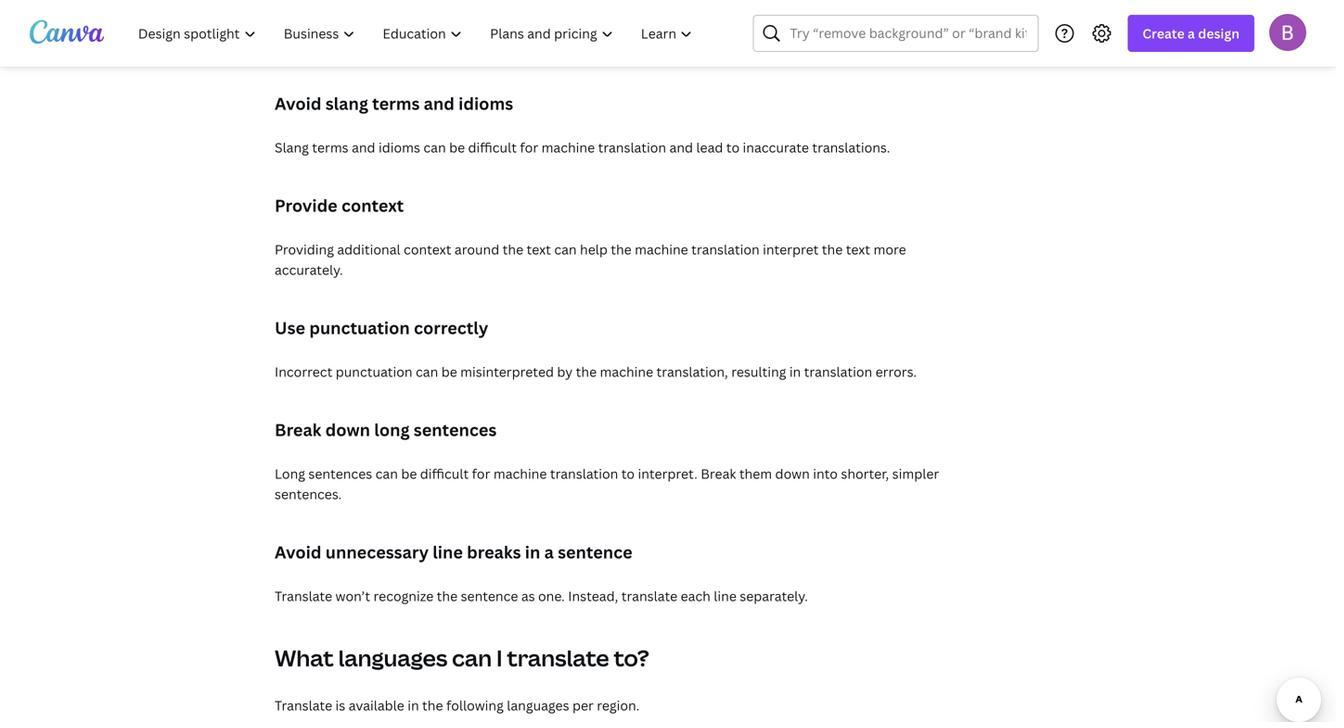 Task type: locate. For each thing, give the bounding box(es) containing it.
0 vertical spatial a
[[1188, 25, 1195, 42]]

misinterpreted
[[460, 363, 554, 381]]

in right resulting
[[790, 363, 801, 381]]

0 vertical spatial sentence
[[558, 541, 633, 564]]

0 vertical spatial avoid
[[275, 92, 322, 115]]

translations.
[[812, 139, 890, 156]]

text
[[527, 241, 551, 258], [846, 241, 871, 258]]

0 vertical spatial in
[[790, 363, 801, 381]]

errors.
[[876, 363, 917, 381]]

1 horizontal spatial for
[[520, 139, 538, 156]]

0 horizontal spatial terms
[[312, 139, 349, 156]]

translate
[[275, 588, 332, 606], [275, 697, 332, 715]]

sentences up sentences.
[[308, 465, 372, 483]]

0 vertical spatial down
[[325, 419, 370, 442]]

0 horizontal spatial languages
[[338, 644, 448, 674]]

interpret
[[763, 241, 819, 258]]

0 horizontal spatial in
[[408, 697, 419, 715]]

be down avoid slang terms and idioms on the top
[[449, 139, 465, 156]]

0 horizontal spatial to
[[622, 465, 635, 483]]

translate left won't
[[275, 588, 332, 606]]

1 avoid from the top
[[275, 92, 322, 115]]

translate left is
[[275, 697, 332, 715]]

context
[[341, 194, 404, 217], [404, 241, 451, 258]]

line left breaks
[[433, 541, 463, 564]]

one.
[[538, 588, 565, 606]]

idioms
[[459, 92, 513, 115], [379, 139, 420, 156]]

as
[[521, 588, 535, 606]]

providing
[[275, 241, 334, 258]]

0 horizontal spatial for
[[472, 465, 490, 483]]

0 horizontal spatial translate
[[507, 644, 609, 674]]

down left 'into' at the right
[[775, 465, 810, 483]]

punctuation
[[309, 317, 410, 340], [336, 363, 413, 381]]

1 vertical spatial difficult
[[420, 465, 469, 483]]

difficult
[[468, 139, 517, 156], [420, 465, 469, 483]]

line right each
[[714, 588, 737, 606]]

design
[[1198, 25, 1240, 42]]

be down long
[[401, 465, 417, 483]]

the
[[503, 241, 523, 258], [611, 241, 632, 258], [822, 241, 843, 258], [576, 363, 597, 381], [437, 588, 458, 606], [422, 697, 443, 715]]

1 vertical spatial to
[[622, 465, 635, 483]]

interpret.
[[638, 465, 698, 483]]

languages
[[338, 644, 448, 674], [507, 697, 569, 715]]

1 vertical spatial punctuation
[[336, 363, 413, 381]]

can down avoid slang terms and idioms on the top
[[424, 139, 446, 156]]

0 horizontal spatial idioms
[[379, 139, 420, 156]]

avoid slang terms and idioms
[[275, 92, 513, 115]]

to?
[[614, 644, 649, 674]]

avoid for avoid slang terms and idioms
[[275, 92, 322, 115]]

breaks
[[467, 541, 521, 564]]

1 vertical spatial sentences
[[308, 465, 372, 483]]

context left the around
[[404, 241, 451, 258]]

1 horizontal spatial down
[[775, 465, 810, 483]]

incorrect
[[275, 363, 333, 381]]

unnecessary
[[325, 541, 429, 564]]

1 vertical spatial break
[[701, 465, 736, 483]]

recognize
[[374, 588, 434, 606]]

1 horizontal spatial sentence
[[558, 541, 633, 564]]

break
[[275, 419, 321, 442], [701, 465, 736, 483]]

and down top level navigation element
[[424, 92, 455, 115]]

1 translate from the top
[[275, 588, 332, 606]]

avoid unnecessary line breaks in a sentence
[[275, 541, 633, 564]]

1 vertical spatial in
[[525, 541, 540, 564]]

translate
[[622, 588, 678, 606], [507, 644, 609, 674]]

2 horizontal spatial in
[[790, 363, 801, 381]]

0 vertical spatial difficult
[[468, 139, 517, 156]]

a left design
[[1188, 25, 1195, 42]]

can inside the long sentences can be difficult for machine translation to interpret. break them down into shorter, simpler sentences.
[[376, 465, 398, 483]]

0 vertical spatial terms
[[372, 92, 420, 115]]

1 vertical spatial context
[[404, 241, 451, 258]]

down inside the long sentences can be difficult for machine translation to interpret. break them down into shorter, simpler sentences.
[[775, 465, 810, 483]]

down
[[325, 419, 370, 442], [775, 465, 810, 483]]

translation
[[598, 139, 666, 156], [691, 241, 760, 258], [804, 363, 872, 381], [550, 465, 618, 483]]

punctuation for use
[[309, 317, 410, 340]]

create a design button
[[1128, 15, 1255, 52]]

simpler
[[892, 465, 939, 483]]

sentences right long
[[414, 419, 497, 442]]

0 vertical spatial break
[[275, 419, 321, 442]]

additional
[[337, 241, 401, 258]]

avoid down sentences.
[[275, 541, 322, 564]]

be inside the long sentences can be difficult for machine translation to interpret. break them down into shorter, simpler sentences.
[[401, 465, 417, 483]]

punctuation right use on the top
[[309, 317, 410, 340]]

0 vertical spatial context
[[341, 194, 404, 217]]

sentences
[[414, 419, 497, 442], [308, 465, 372, 483]]

for inside the long sentences can be difficult for machine translation to interpret. break them down into shorter, simpler sentences.
[[472, 465, 490, 483]]

0 horizontal spatial and
[[352, 139, 375, 156]]

avoid up the slang
[[275, 92, 322, 115]]

1 horizontal spatial a
[[1188, 25, 1195, 42]]

a inside dropdown button
[[1188, 25, 1195, 42]]

and left lead
[[670, 139, 693, 156]]

in right breaks
[[525, 541, 540, 564]]

0 vertical spatial to
[[726, 139, 740, 156]]

to left interpret.
[[622, 465, 635, 483]]

accurately.
[[275, 261, 343, 279]]

0 vertical spatial idioms
[[459, 92, 513, 115]]

break left them
[[701, 465, 736, 483]]

a up one.
[[544, 541, 554, 564]]

1 vertical spatial languages
[[507, 697, 569, 715]]

text left more on the top
[[846, 241, 871, 258]]

translation inside the providing additional context around the text can help the machine translation interpret the text more accurately.
[[691, 241, 760, 258]]

2 vertical spatial in
[[408, 697, 419, 715]]

1 vertical spatial translate
[[275, 697, 332, 715]]

translation left interpret
[[691, 241, 760, 258]]

1 vertical spatial for
[[472, 465, 490, 483]]

1 vertical spatial down
[[775, 465, 810, 483]]

for
[[520, 139, 538, 156], [472, 465, 490, 483]]

help
[[580, 241, 608, 258]]

in
[[790, 363, 801, 381], [525, 541, 540, 564], [408, 697, 419, 715]]

2 avoid from the top
[[275, 541, 322, 564]]

avoid
[[275, 92, 322, 115], [275, 541, 322, 564]]

into
[[813, 465, 838, 483]]

to right lead
[[726, 139, 740, 156]]

2 vertical spatial be
[[401, 465, 417, 483]]

1 vertical spatial a
[[544, 541, 554, 564]]

can down break down long sentences in the bottom left of the page
[[376, 465, 398, 483]]

translate won't recognize the sentence as one. instead, translate each line separately.
[[275, 588, 808, 606]]

the left following
[[422, 697, 443, 715]]

1 vertical spatial line
[[714, 588, 737, 606]]

1 vertical spatial avoid
[[275, 541, 322, 564]]

languages left per on the bottom of page
[[507, 697, 569, 715]]

be for misinterpreted
[[441, 363, 457, 381]]

machine inside the long sentences can be difficult for machine translation to interpret. break them down into shorter, simpler sentences.
[[494, 465, 547, 483]]

line
[[433, 541, 463, 564], [714, 588, 737, 606]]

can left i
[[452, 644, 492, 674]]

and down 'slang' at left top
[[352, 139, 375, 156]]

translation left interpret.
[[550, 465, 618, 483]]

break up long
[[275, 419, 321, 442]]

0 vertical spatial translate
[[275, 588, 332, 606]]

0 vertical spatial punctuation
[[309, 317, 410, 340]]

1 vertical spatial sentence
[[461, 588, 518, 606]]

can down correctly
[[416, 363, 438, 381]]

sentence up instead,
[[558, 541, 633, 564]]

won't
[[336, 588, 370, 606]]

1 horizontal spatial text
[[846, 241, 871, 258]]

a
[[1188, 25, 1195, 42], [544, 541, 554, 564]]

1 vertical spatial translate
[[507, 644, 609, 674]]

down left long
[[325, 419, 370, 442]]

instead,
[[568, 588, 618, 606]]

can left "help"
[[554, 241, 577, 258]]

1 horizontal spatial translate
[[622, 588, 678, 606]]

punctuation for incorrect
[[336, 363, 413, 381]]

terms right 'slang' at left top
[[372, 92, 420, 115]]

around
[[455, 241, 499, 258]]

use
[[275, 317, 305, 340]]

to inside the long sentences can be difficult for machine translation to interpret. break them down into shorter, simpler sentences.
[[622, 465, 635, 483]]

1 horizontal spatial sentences
[[414, 419, 497, 442]]

terms
[[372, 92, 420, 115], [312, 139, 349, 156]]

avoid for avoid unnecessary line breaks in a sentence
[[275, 541, 322, 564]]

2 translate from the top
[[275, 697, 332, 715]]

1 horizontal spatial in
[[525, 541, 540, 564]]

be
[[449, 139, 465, 156], [441, 363, 457, 381], [401, 465, 417, 483]]

and
[[424, 92, 455, 115], [352, 139, 375, 156], [670, 139, 693, 156]]

0 horizontal spatial sentences
[[308, 465, 372, 483]]

languages up available on the bottom left of the page
[[338, 644, 448, 674]]

1 horizontal spatial line
[[714, 588, 737, 606]]

sentences.
[[275, 486, 342, 503]]

to
[[726, 139, 740, 156], [622, 465, 635, 483]]

in right available on the bottom left of the page
[[408, 697, 419, 715]]

0 vertical spatial line
[[433, 541, 463, 564]]

can
[[424, 139, 446, 156], [554, 241, 577, 258], [416, 363, 438, 381], [376, 465, 398, 483], [452, 644, 492, 674]]

punctuation down use punctuation correctly
[[336, 363, 413, 381]]

1 horizontal spatial to
[[726, 139, 740, 156]]

1 horizontal spatial terms
[[372, 92, 420, 115]]

1 vertical spatial be
[[441, 363, 457, 381]]

be down correctly
[[441, 363, 457, 381]]

translate left each
[[622, 588, 678, 606]]

text left "help"
[[527, 241, 551, 258]]

machine
[[542, 139, 595, 156], [635, 241, 688, 258], [600, 363, 653, 381], [494, 465, 547, 483]]

0 horizontal spatial down
[[325, 419, 370, 442]]

translate for translate won't recognize the sentence as one. instead, translate each line separately.
[[275, 588, 332, 606]]

0 horizontal spatial text
[[527, 241, 551, 258]]

each
[[681, 588, 711, 606]]

context up additional
[[341, 194, 404, 217]]

context inside the providing additional context around the text can help the machine translation interpret the text more accurately.
[[404, 241, 451, 258]]

sentence
[[558, 541, 633, 564], [461, 588, 518, 606]]

1 horizontal spatial break
[[701, 465, 736, 483]]

be for difficult
[[401, 465, 417, 483]]

terms right the slang
[[312, 139, 349, 156]]

translation left errors.
[[804, 363, 872, 381]]

0 horizontal spatial a
[[544, 541, 554, 564]]

slang
[[275, 139, 309, 156]]

sentence left 'as'
[[461, 588, 518, 606]]

translate up per on the bottom of page
[[507, 644, 609, 674]]



Task type: describe. For each thing, give the bounding box(es) containing it.
correctly
[[414, 317, 488, 340]]

the right "help"
[[611, 241, 632, 258]]

what
[[275, 644, 334, 674]]

0 vertical spatial be
[[449, 139, 465, 156]]

incorrect punctuation can be misinterpreted by the machine translation, resulting in translation errors.
[[275, 363, 917, 381]]

break down long sentences
[[275, 419, 497, 442]]

providing additional context around the text can help the machine translation interpret the text more accurately.
[[275, 241, 906, 279]]

0 horizontal spatial break
[[275, 419, 321, 442]]

more
[[874, 241, 906, 258]]

2 text from the left
[[846, 241, 871, 258]]

translation inside the long sentences can be difficult for machine translation to interpret. break them down into shorter, simpler sentences.
[[550, 465, 618, 483]]

can for difficult
[[376, 465, 398, 483]]

the right recognize at the bottom left of the page
[[437, 588, 458, 606]]

is
[[336, 697, 345, 715]]

can inside the providing additional context around the text can help the machine translation interpret the text more accurately.
[[554, 241, 577, 258]]

i
[[496, 644, 503, 674]]

what languages can i translate to?
[[275, 644, 649, 674]]

long sentences can be difficult for machine translation to interpret. break them down into shorter, simpler sentences.
[[275, 465, 939, 503]]

following
[[446, 697, 504, 715]]

bob builder image
[[1269, 14, 1307, 51]]

create
[[1143, 25, 1185, 42]]

translate for translate is available in the following languages per region.
[[275, 697, 332, 715]]

1 horizontal spatial and
[[424, 92, 455, 115]]

slang terms and idioms can be difficult for machine translation and lead to inaccurate translations.
[[275, 139, 890, 156]]

provide
[[275, 194, 338, 217]]

slang
[[325, 92, 368, 115]]

long
[[275, 465, 305, 483]]

the right the around
[[503, 241, 523, 258]]

1 text from the left
[[527, 241, 551, 258]]

1 vertical spatial terms
[[312, 139, 349, 156]]

can for translate
[[452, 644, 492, 674]]

shorter,
[[841, 465, 889, 483]]

0 horizontal spatial line
[[433, 541, 463, 564]]

by
[[557, 363, 573, 381]]

sentences inside the long sentences can be difficult for machine translation to interpret. break them down into shorter, simpler sentences.
[[308, 465, 372, 483]]

difficult inside the long sentences can be difficult for machine translation to interpret. break them down into shorter, simpler sentences.
[[420, 465, 469, 483]]

use punctuation correctly
[[275, 317, 488, 340]]

0 vertical spatial languages
[[338, 644, 448, 674]]

Try "remove background" or "brand kit" search field
[[790, 16, 1027, 51]]

create a design
[[1143, 25, 1240, 42]]

0 vertical spatial sentences
[[414, 419, 497, 442]]

1 horizontal spatial languages
[[507, 697, 569, 715]]

top level navigation element
[[126, 15, 708, 52]]

the right by
[[576, 363, 597, 381]]

the right interpret
[[822, 241, 843, 258]]

provide context
[[275, 194, 404, 217]]

translate is available in the following languages per region.
[[275, 697, 640, 715]]

machine inside the providing additional context around the text can help the machine translation interpret the text more accurately.
[[635, 241, 688, 258]]

long
[[374, 419, 410, 442]]

break inside the long sentences can be difficult for machine translation to interpret. break them down into shorter, simpler sentences.
[[701, 465, 736, 483]]

translation left lead
[[598, 139, 666, 156]]

1 horizontal spatial idioms
[[459, 92, 513, 115]]

per
[[573, 697, 594, 715]]

2 horizontal spatial and
[[670, 139, 693, 156]]

1 vertical spatial idioms
[[379, 139, 420, 156]]

0 horizontal spatial sentence
[[461, 588, 518, 606]]

can for misinterpreted
[[416, 363, 438, 381]]

region.
[[597, 697, 640, 715]]

translation,
[[657, 363, 728, 381]]

separately.
[[740, 588, 808, 606]]

0 vertical spatial for
[[520, 139, 538, 156]]

inaccurate
[[743, 139, 809, 156]]

available
[[349, 697, 404, 715]]

them
[[739, 465, 772, 483]]

resulting
[[731, 363, 786, 381]]

0 vertical spatial translate
[[622, 588, 678, 606]]

lead
[[696, 139, 723, 156]]



Task type: vqa. For each thing, say whether or not it's contained in the screenshot.
'MAGIC SWITCH'
no



